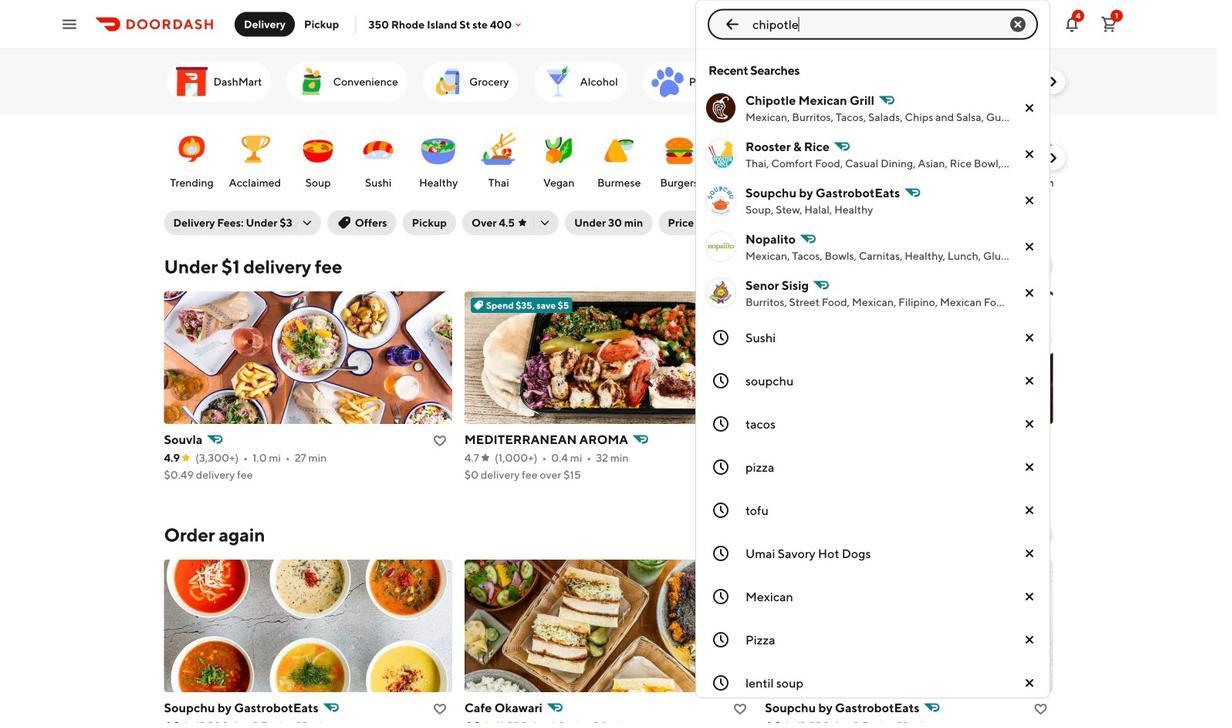 Task type: describe. For each thing, give the bounding box(es) containing it.
7 delete recent search result image from the top
[[1020, 675, 1039, 693]]

4 delete recent search result image from the top
[[1020, 372, 1039, 391]]

pets image
[[649, 63, 686, 100]]

open menu image
[[60, 15, 79, 34]]

clear search input image
[[1009, 15, 1027, 34]]

next button of carousel image
[[1045, 74, 1061, 90]]

next button of carousel image
[[1045, 151, 1061, 166]]

2 delete recent search result image from the top
[[1020, 238, 1039, 256]]

3 delete recent search result image from the top
[[1020, 329, 1039, 347]]

4 delete recent search result image from the top
[[1020, 458, 1039, 477]]

1 delete recent search result image from the top
[[1020, 191, 1039, 210]]

previous button of carousel image
[[1002, 259, 1018, 275]]

0 items, open order cart image
[[1100, 15, 1118, 34]]

6 delete recent search result image from the top
[[1020, 545, 1039, 563]]

5 delete recent search result image from the top
[[1020, 415, 1039, 434]]



Task type: locate. For each thing, give the bounding box(es) containing it.
convenience image
[[293, 63, 330, 100]]

6 delete recent search result image from the top
[[1020, 588, 1039, 607]]

list box
[[695, 49, 1050, 724]]

Store search: begin typing to search for stores available on DoorDash text field
[[753, 16, 993, 33]]

3 delete recent search result image from the top
[[1020, 284, 1039, 303]]

7 delete recent search result image from the top
[[1020, 631, 1039, 650]]

delete recent search result image
[[1020, 191, 1039, 210], [1020, 238, 1039, 256], [1020, 329, 1039, 347], [1020, 458, 1039, 477], [1020, 502, 1039, 520], [1020, 588, 1039, 607], [1020, 631, 1039, 650]]

flowers image
[[1048, 63, 1085, 100]]

1 delete recent search result image from the top
[[1020, 99, 1039, 117]]

return from search image
[[723, 15, 742, 34]]

5 delete recent search result image from the top
[[1020, 502, 1039, 520]]

delete recent search result image
[[1020, 99, 1039, 117], [1020, 145, 1039, 164], [1020, 284, 1039, 303], [1020, 372, 1039, 391], [1020, 415, 1039, 434], [1020, 545, 1039, 563], [1020, 675, 1039, 693]]

notification bell image
[[1063, 15, 1081, 34]]

retail image
[[742, 63, 779, 100]]

2 delete recent search result image from the top
[[1020, 145, 1039, 164]]

grocery image
[[429, 63, 466, 100]]

health image
[[842, 63, 879, 100]]

alcohol image
[[540, 63, 577, 100]]

dashmart image
[[173, 63, 210, 100]]



Task type: vqa. For each thing, say whether or not it's contained in the screenshot.
Convenience ICON
yes



